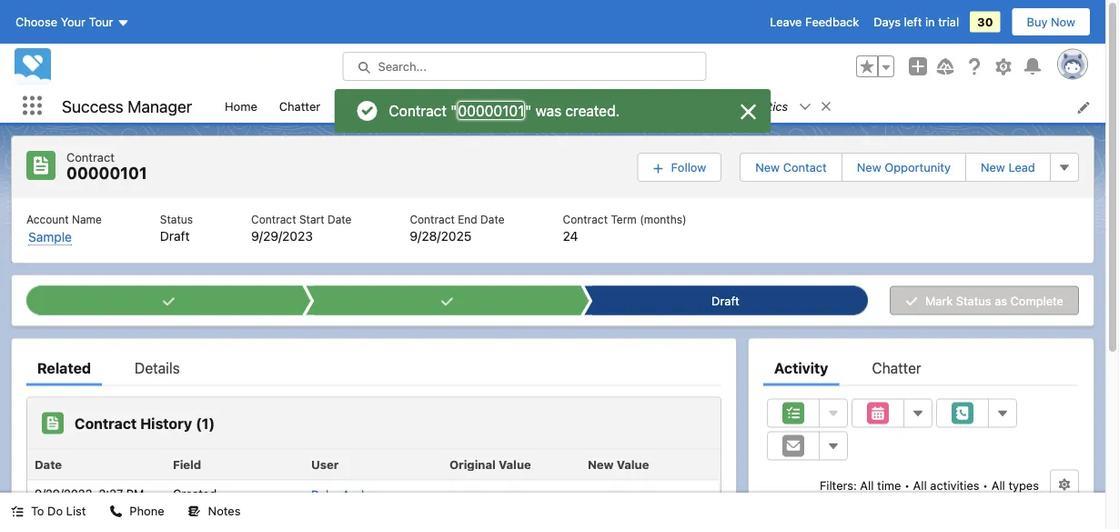 Task type: describe. For each thing, give the bounding box(es) containing it.
calendar list item
[[623, 89, 718, 123]]

original value
[[450, 458, 531, 471]]

original
[[450, 458, 496, 471]]

success
[[62, 96, 123, 116]]

history
[[140, 415, 192, 432]]

end
[[458, 213, 477, 226]]

as
[[995, 294, 1007, 308]]

leave
[[770, 15, 802, 29]]

1 cell from the left
[[442, 481, 581, 507]]

your
[[61, 15, 86, 29]]

in
[[925, 15, 935, 29]]

search...
[[378, 60, 427, 73]]

home
[[225, 99, 257, 113]]

created.
[[565, 102, 620, 119]]

home link
[[214, 89, 268, 123]]

manager
[[128, 96, 192, 116]]

text default image for to do list
[[11, 506, 24, 518]]

new contact button
[[740, 153, 842, 182]]

contacts link
[[428, 89, 500, 123]]

phone button
[[99, 493, 175, 530]]

(1)
[[196, 415, 215, 432]]

new value element
[[581, 450, 719, 481]]

new for new opportunity
[[857, 160, 881, 174]]

related link
[[37, 350, 91, 386]]

do
[[47, 505, 63, 518]]

choose
[[15, 15, 57, 29]]

2:27
[[99, 487, 123, 501]]

account
[[26, 213, 69, 226]]

* analytics
[[729, 99, 788, 113]]

lead
[[1009, 160, 1035, 174]]

choose your tour
[[15, 15, 113, 29]]

1 all from the left
[[860, 479, 874, 493]]

start
[[299, 213, 324, 226]]

draft
[[160, 228, 190, 243]]

filters: all time • all activities • all types
[[820, 479, 1039, 493]]

value for original value
[[499, 458, 531, 471]]

account name sample
[[26, 213, 102, 245]]

2 • from the left
[[983, 479, 988, 493]]

notes
[[208, 505, 241, 518]]

original value element
[[442, 450, 581, 481]]

new opportunity button
[[842, 153, 966, 182]]

0 vertical spatial status
[[160, 213, 193, 226]]

leave feedback
[[770, 15, 859, 29]]

value for new value
[[617, 458, 649, 471]]

text default image
[[188, 506, 201, 518]]

contracts
[[535, 99, 589, 113]]

2 " from the left
[[525, 102, 532, 119]]

leave feedback link
[[770, 15, 859, 29]]

activity
[[774, 359, 828, 377]]

follow button
[[637, 153, 722, 182]]

date for 9/29/2023
[[328, 213, 352, 226]]

1 " from the left
[[451, 102, 457, 119]]

now
[[1051, 15, 1076, 29]]

9/28/2025
[[410, 228, 472, 243]]

buy
[[1027, 15, 1048, 29]]

buy now
[[1027, 15, 1076, 29]]

filters:
[[820, 479, 857, 493]]

2 all from the left
[[913, 479, 927, 493]]

large image
[[738, 101, 759, 123]]

calendar
[[634, 99, 684, 113]]

contracts list item
[[524, 89, 623, 123]]

user
[[311, 458, 339, 471]]

date element
[[27, 450, 166, 481]]

user element
[[304, 450, 442, 481]]

accounts link
[[331, 89, 405, 123]]

contract " 00000101 " was created.
[[389, 102, 620, 119]]

list for leave feedback link
[[214, 89, 1106, 123]]

9/29/2023, 2:27 pm
[[35, 487, 144, 501]]

contract for "
[[389, 102, 447, 119]]

contacts list item
[[428, 89, 524, 123]]

left
[[904, 15, 922, 29]]

9/29/2023
[[251, 228, 313, 243]]

success manager
[[62, 96, 192, 116]]

mark status as complete button
[[890, 286, 1079, 315]]

list
[[66, 505, 86, 518]]

buy now button
[[1011, 7, 1091, 36]]

tour
[[89, 15, 113, 29]]

days left in trial
[[874, 15, 959, 29]]

tab list containing related
[[26, 350, 722, 386]]

chatter link for activity link
[[872, 350, 922, 386]]

new lead button
[[965, 153, 1051, 182]]

contract for start
[[251, 213, 296, 226]]

contract image
[[26, 151, 56, 180]]

details link
[[135, 350, 180, 386]]

9/29/2023,
[[35, 487, 96, 501]]

status inside button
[[956, 294, 992, 308]]

types
[[1009, 479, 1039, 493]]



Task type: locate. For each thing, give the bounding box(es) containing it.
1 horizontal spatial "
[[525, 102, 532, 119]]

1 • from the left
[[905, 479, 910, 493]]

date inside 'contract start date 9/29/2023'
[[328, 213, 352, 226]]

contract 00000101
[[66, 150, 147, 183]]

mark
[[925, 294, 953, 308]]

new inside button
[[755, 160, 780, 174]]

0 vertical spatial list
[[214, 89, 1106, 123]]

2 horizontal spatial all
[[992, 479, 1005, 493]]

1 vertical spatial chatter
[[872, 359, 922, 377]]

contract up 24
[[563, 213, 608, 226]]

details
[[135, 359, 180, 377]]

3 all from the left
[[992, 479, 1005, 493]]

2 value from the left
[[617, 458, 649, 471]]

1 horizontal spatial chatter
[[872, 359, 922, 377]]

text default image inside phone button
[[110, 506, 122, 518]]

all right time
[[913, 479, 927, 493]]

new for new value
[[588, 458, 614, 471]]

term
[[611, 213, 637, 226]]

date inside contract history grid
[[35, 458, 62, 471]]

new left contact
[[755, 160, 780, 174]]

all left types
[[992, 479, 1005, 493]]

search... button
[[343, 52, 707, 81]]

1 horizontal spatial text default image
[[110, 506, 122, 518]]

2 tab list from the left
[[763, 350, 1079, 386]]

• right activities
[[983, 479, 988, 493]]

all left time
[[860, 479, 874, 493]]

contract inside success alert dialog
[[389, 102, 447, 119]]

0 horizontal spatial all
[[860, 479, 874, 493]]

group
[[856, 56, 894, 77]]

"
[[451, 102, 457, 119], [525, 102, 532, 119]]

contract history image
[[42, 413, 64, 435]]

to do list button
[[0, 493, 97, 530]]

new lead
[[981, 160, 1035, 174]]

contract history grid
[[27, 450, 719, 508]]

1 horizontal spatial tab list
[[763, 350, 1079, 386]]

new for new contact
[[755, 160, 780, 174]]

status
[[160, 213, 193, 226], [956, 294, 992, 308]]

value
[[499, 458, 531, 471], [617, 458, 649, 471]]

0 vertical spatial chatter link
[[268, 89, 331, 123]]

field element
[[166, 450, 304, 481]]

chatter link for home link at the left top of page
[[268, 89, 331, 123]]

text default image
[[820, 100, 833, 113], [11, 506, 24, 518], [110, 506, 122, 518]]

1 horizontal spatial value
[[617, 458, 649, 471]]

list item
[[718, 89, 841, 123]]

contracts link
[[524, 89, 600, 123]]

name
[[72, 213, 102, 226]]

all
[[860, 479, 874, 493], [913, 479, 927, 493], [992, 479, 1005, 493]]

1 horizontal spatial status
[[956, 294, 992, 308]]

opportunity
[[885, 160, 951, 174]]

cell down the original value
[[442, 481, 581, 507]]

chatter
[[279, 99, 320, 113], [872, 359, 922, 377]]

• right time
[[905, 479, 910, 493]]

0 horizontal spatial •
[[905, 479, 910, 493]]

new left opportunity
[[857, 160, 881, 174]]

new right original value element
[[588, 458, 614, 471]]

date up the 9/29/2023,
[[35, 458, 62, 471]]

phone
[[130, 505, 164, 518]]

0 horizontal spatial chatter
[[279, 99, 320, 113]]

2 horizontal spatial date
[[481, 213, 505, 226]]

accounts
[[342, 99, 394, 113]]

(months)
[[640, 213, 687, 226]]

new opportunity
[[857, 160, 951, 174]]

contacts
[[439, 99, 489, 113]]

cell
[[442, 481, 581, 507], [581, 481, 719, 507]]

0 horizontal spatial date
[[35, 458, 62, 471]]

date right start
[[328, 213, 352, 226]]

contract inside contract term (months) 24
[[563, 213, 608, 226]]

contract for history
[[75, 415, 137, 432]]

new left the lead
[[981, 160, 1005, 174]]

analytics
[[738, 99, 788, 113]]

date
[[328, 213, 352, 226], [481, 213, 505, 226], [35, 458, 62, 471]]

feedback
[[805, 15, 859, 29]]

1 vertical spatial status
[[956, 294, 992, 308]]

date right end
[[481, 213, 505, 226]]

notes button
[[177, 493, 252, 530]]

contract history (1)
[[75, 415, 215, 432]]

contract inside contract 00000101
[[66, 150, 115, 164]]

contract
[[389, 102, 447, 119], [66, 150, 115, 164], [251, 213, 296, 226], [410, 213, 455, 226], [563, 213, 608, 226], [75, 415, 137, 432]]

text default image left to
[[11, 506, 24, 518]]

contract down search...
[[389, 102, 447, 119]]

contract up 9/28/2025 on the left
[[410, 213, 455, 226]]

sample
[[28, 230, 72, 245]]

contact
[[783, 160, 827, 174]]

trial
[[938, 15, 959, 29]]

accounts list item
[[331, 89, 428, 123]]

pm
[[126, 487, 144, 501]]

contract inside 'contract start date 9/29/2023'
[[251, 213, 296, 226]]

0 horizontal spatial text default image
[[11, 506, 24, 518]]

cell down new value
[[581, 481, 719, 507]]

0 horizontal spatial "
[[451, 102, 457, 119]]

to
[[31, 505, 44, 518]]

contract for term
[[563, 213, 608, 226]]

contract for end
[[410, 213, 455, 226]]

0 vertical spatial 00000101
[[458, 102, 524, 119]]

0 horizontal spatial 00000101
[[66, 163, 147, 183]]

contract end date 9/28/2025
[[410, 213, 505, 243]]

follow
[[671, 160, 706, 174]]

•
[[905, 479, 910, 493], [983, 479, 988, 493]]

status up draft
[[160, 213, 193, 226]]

calendar link
[[623, 89, 694, 123]]

field
[[173, 458, 201, 471]]

related
[[37, 359, 91, 377]]

contract term (months) 24
[[563, 213, 687, 243]]

time
[[877, 479, 901, 493]]

path options list box
[[26, 286, 868, 315]]

days
[[874, 15, 901, 29]]

new for new lead
[[981, 160, 1005, 174]]

date for 9/28/2025
[[481, 213, 505, 226]]

date inside contract end date 9/28/2025
[[481, 213, 505, 226]]

0 horizontal spatial chatter link
[[268, 89, 331, 123]]

to do list
[[31, 505, 86, 518]]

was
[[536, 102, 562, 119]]

0 horizontal spatial status
[[160, 213, 193, 226]]

1 horizontal spatial 00000101
[[458, 102, 524, 119]]

1 horizontal spatial •
[[983, 479, 988, 493]]

activities
[[930, 479, 980, 493]]

mark status as complete
[[925, 294, 1064, 308]]

text default image right analytics
[[820, 100, 833, 113]]

0 horizontal spatial tab list
[[26, 350, 722, 386]]

status left as
[[956, 294, 992, 308]]

value inside "element"
[[617, 458, 649, 471]]

1 horizontal spatial chatter link
[[872, 350, 922, 386]]

1 value from the left
[[499, 458, 531, 471]]

contract up date element
[[75, 415, 137, 432]]

sample link
[[28, 228, 72, 247]]

1 vertical spatial chatter link
[[872, 350, 922, 386]]

text default image for phone
[[110, 506, 122, 518]]

00000101 link
[[457, 101, 525, 120]]

new contact
[[755, 160, 827, 174]]

0 vertical spatial chatter
[[279, 99, 320, 113]]

choose your tour button
[[15, 7, 131, 36]]

contract inside contract end date 9/28/2025
[[410, 213, 455, 226]]

list item containing *
[[718, 89, 841, 123]]

00000101 inside success alert dialog
[[458, 102, 524, 119]]

contract right contract image
[[66, 150, 115, 164]]

list for home link at the left top of page
[[12, 198, 1094, 263]]

2 cell from the left
[[581, 481, 719, 507]]

new value
[[588, 458, 649, 471]]

contract start date 9/29/2023
[[251, 213, 352, 243]]

list
[[214, 89, 1106, 123], [12, 198, 1094, 263]]

complete
[[1011, 294, 1064, 308]]

tab list
[[26, 350, 722, 386], [763, 350, 1079, 386]]

0 horizontal spatial value
[[499, 458, 531, 471]]

1 vertical spatial 00000101
[[66, 163, 147, 183]]

created.
[[173, 487, 220, 501]]

1 horizontal spatial date
[[328, 213, 352, 226]]

text default image down 2:27
[[110, 506, 122, 518]]

new inside "element"
[[588, 458, 614, 471]]

1 horizontal spatial all
[[913, 479, 927, 493]]

1 vertical spatial list
[[12, 198, 1094, 263]]

*
[[729, 99, 734, 113]]

list containing home
[[214, 89, 1106, 123]]

30
[[977, 15, 993, 29]]

list containing draft
[[12, 198, 1094, 263]]

1 tab list from the left
[[26, 350, 722, 386]]

chatter link
[[268, 89, 331, 123], [872, 350, 922, 386]]

success alert dialog
[[334, 89, 771, 133]]

24
[[563, 228, 578, 243]]

tab list containing activity
[[763, 350, 1079, 386]]

activity link
[[774, 350, 828, 386]]

new
[[755, 160, 780, 174], [857, 160, 881, 174], [981, 160, 1005, 174], [588, 458, 614, 471]]

status draft
[[160, 213, 193, 243]]

2 horizontal spatial text default image
[[820, 100, 833, 113]]

contract for 00000101
[[66, 150, 115, 164]]

text default image inside the to do list button
[[11, 506, 24, 518]]

contract up 9/29/2023
[[251, 213, 296, 226]]



Task type: vqa. For each thing, say whether or not it's contained in the screenshot.
Acme (Sample)
no



